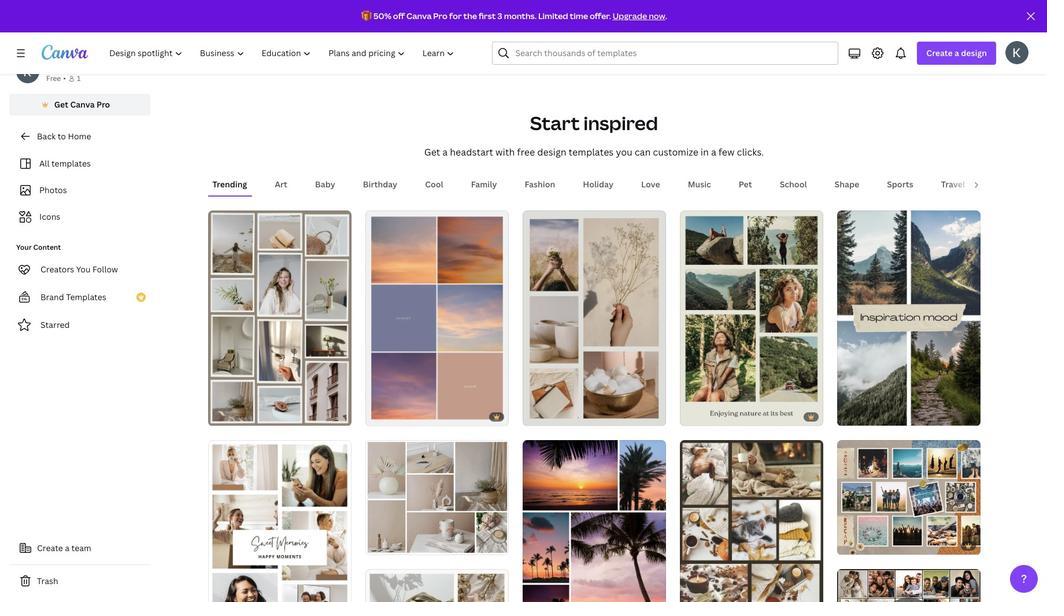 Task type: describe. For each thing, give the bounding box(es) containing it.
starred
[[41, 319, 70, 330]]

cool button
[[421, 174, 448, 196]]

1 vertical spatial design
[[538, 146, 567, 159]]

brand templates
[[41, 292, 106, 303]]

icons
[[39, 211, 60, 222]]

months.
[[504, 10, 537, 21]]

love button
[[637, 174, 665, 196]]

pet
[[739, 179, 753, 190]]

time
[[570, 10, 589, 21]]

1 horizontal spatial canva
[[407, 10, 432, 21]]

.
[[666, 10, 668, 21]]

get canva pro
[[54, 99, 110, 110]]

music button
[[684, 174, 716, 196]]

art button
[[270, 174, 292, 196]]

top level navigation element
[[102, 42, 465, 65]]

holiday button
[[579, 174, 619, 196]]

travel
[[942, 179, 966, 190]]

brand templates link
[[9, 286, 150, 309]]

trash link
[[9, 570, 150, 593]]

icons link
[[16, 206, 143, 228]]

0 horizontal spatial templates
[[51, 158, 91, 169]]

a for headstart
[[443, 146, 448, 159]]

trending
[[213, 179, 247, 190]]

brown geometric my family photo collage image
[[838, 570, 981, 602]]

50%
[[374, 10, 392, 21]]

design inside dropdown button
[[962, 47, 988, 58]]

clicks.
[[737, 146, 764, 159]]

shape button
[[831, 174, 865, 196]]

create a design button
[[918, 42, 997, 65]]

create a team button
[[9, 537, 150, 560]]

pro inside button
[[97, 99, 110, 110]]

shape
[[835, 179, 860, 190]]

team
[[71, 543, 91, 554]]

beige neutral minimalist photo collage image
[[523, 211, 666, 426]]

kendall parks image
[[1006, 41, 1029, 64]]

you
[[76, 264, 91, 275]]

baby
[[315, 179, 335, 190]]

creators you follow link
[[9, 258, 150, 281]]

content
[[33, 242, 61, 252]]

for
[[450, 10, 462, 21]]

beige minimalist sweet 2022 recap memories scrapbook photo collage image
[[838, 440, 981, 555]]

school button
[[776, 174, 812, 196]]

family button
[[467, 174, 502, 196]]

get for get canva pro
[[54, 99, 68, 110]]

get a headstart with free design templates you can customize in a few clicks.
[[425, 146, 764, 159]]

cool
[[425, 179, 444, 190]]

to
[[58, 131, 66, 142]]

family
[[471, 179, 497, 190]]

fashion
[[525, 179, 556, 190]]

start
[[530, 111, 580, 136]]

start inspired
[[530, 111, 659, 136]]

back
[[37, 131, 56, 142]]

baby button
[[311, 174, 340, 196]]

first
[[479, 10, 496, 21]]

can
[[635, 146, 651, 159]]

trash
[[37, 576, 58, 587]]

back to home
[[37, 131, 91, 142]]

3
[[498, 10, 503, 21]]

with
[[496, 146, 515, 159]]

in
[[701, 146, 709, 159]]

templates
[[66, 292, 106, 303]]

all
[[39, 158, 49, 169]]

school
[[780, 179, 808, 190]]

upgrade now button
[[613, 10, 666, 21]]

free
[[517, 146, 535, 159]]

create for create a team
[[37, 543, 63, 554]]

holiday
[[583, 179, 614, 190]]

green light brown clean grid nature photo collage image
[[680, 211, 824, 426]]

personal
[[46, 61, 81, 72]]

Search search field
[[516, 42, 832, 64]]

pastel minimalist modern tender sunset photo collage portrait image
[[365, 211, 509, 426]]

free •
[[46, 73, 66, 83]]

follow
[[93, 264, 118, 275]]

creators you follow
[[41, 264, 118, 275]]

create a design
[[927, 47, 988, 58]]



Task type: locate. For each thing, give the bounding box(es) containing it.
design left kendall parks 'icon'
[[962, 47, 988, 58]]

travel button
[[937, 174, 970, 196]]

offer.
[[590, 10, 611, 21]]

get
[[54, 99, 68, 110], [425, 146, 441, 159]]

0 horizontal spatial canva
[[70, 99, 95, 110]]

trending button
[[208, 174, 252, 196]]

off
[[393, 10, 405, 21]]

pro left for
[[434, 10, 448, 21]]

headstart
[[450, 146, 494, 159]]

canva right off
[[407, 10, 432, 21]]

creators
[[41, 264, 74, 275]]

1 horizontal spatial pro
[[434, 10, 448, 21]]

templates right all
[[51, 158, 91, 169]]

templates down 'start inspired'
[[569, 146, 614, 159]]

create inside dropdown button
[[927, 47, 953, 58]]

get down •
[[54, 99, 68, 110]]

design
[[962, 47, 988, 58], [538, 146, 567, 159]]

1 vertical spatial get
[[425, 146, 441, 159]]

0 horizontal spatial get
[[54, 99, 68, 110]]

sports button
[[883, 174, 919, 196]]

0 horizontal spatial pro
[[97, 99, 110, 110]]

upgrade
[[613, 10, 648, 21]]

canva
[[407, 10, 432, 21], [70, 99, 95, 110]]

a inside create a design dropdown button
[[955, 47, 960, 58]]

create inside button
[[37, 543, 63, 554]]

get inside button
[[54, 99, 68, 110]]

1 horizontal spatial design
[[962, 47, 988, 58]]

canva inside button
[[70, 99, 95, 110]]

create for create a design
[[927, 47, 953, 58]]

customize
[[653, 146, 699, 159]]

you
[[616, 146, 633, 159]]

design right the free at the top
[[538, 146, 567, 159]]

a for team
[[65, 543, 69, 554]]

1 horizontal spatial get
[[425, 146, 441, 159]]

0 horizontal spatial create
[[37, 543, 63, 554]]

pet button
[[735, 174, 757, 196]]

0 vertical spatial pro
[[434, 10, 448, 21]]

now
[[649, 10, 666, 21]]

beige minimalist photo collage image
[[365, 440, 509, 555]]

back to home link
[[9, 125, 150, 148]]

1 horizontal spatial create
[[927, 47, 953, 58]]

art
[[275, 179, 288, 190]]

0 vertical spatial design
[[962, 47, 988, 58]]

1 vertical spatial pro
[[97, 99, 110, 110]]

1 vertical spatial canva
[[70, 99, 95, 110]]

home
[[68, 131, 91, 142]]

birthday button
[[359, 174, 402, 196]]

sports
[[888, 179, 914, 190]]

•
[[63, 73, 66, 83]]

limited
[[539, 10, 569, 21]]

a inside create a team button
[[65, 543, 69, 554]]

your content
[[16, 242, 61, 252]]

beige aesthetic pastel collage memories moodboard portrait photo collage image
[[208, 211, 352, 426]]

templates
[[569, 146, 614, 159], [51, 158, 91, 169]]

love
[[642, 179, 661, 190]]

green blue modern photo nature photo collage image
[[838, 211, 981, 426]]

🎁
[[362, 10, 372, 21]]

0 horizontal spatial design
[[538, 146, 567, 159]]

create
[[927, 47, 953, 58], [37, 543, 63, 554]]

canva down 1
[[70, 99, 95, 110]]

0 vertical spatial get
[[54, 99, 68, 110]]

inspired
[[584, 111, 659, 136]]

get for get a headstart with free design templates you can customize in a few clicks.
[[425, 146, 441, 159]]

the
[[464, 10, 477, 21]]

orange pink modern sunset beach inspiration photo collage image
[[523, 440, 666, 602]]

1
[[77, 73, 81, 83]]

a for design
[[955, 47, 960, 58]]

pro up back to home link
[[97, 99, 110, 110]]

bohemian pictures photo collage image
[[208, 440, 352, 602]]

free
[[46, 73, 61, 83]]

brand
[[41, 292, 64, 303]]

birthday
[[363, 179, 398, 190]]

fashion button
[[520, 174, 560, 196]]

get canva pro button
[[9, 94, 150, 116]]

🎁 50% off canva pro for the first 3 months. limited time offer. upgrade now .
[[362, 10, 668, 21]]

music
[[688, 179, 712, 190]]

photos link
[[16, 179, 143, 201]]

0 vertical spatial create
[[927, 47, 953, 58]]

beige brown aesthetic autumn vibe inspiration photo collage image
[[680, 440, 824, 602]]

starred link
[[9, 314, 150, 337]]

all templates
[[39, 158, 91, 169]]

get up cool
[[425, 146, 441, 159]]

beige aesthetic minimalist mood board photo collage image
[[365, 570, 509, 602]]

pro
[[434, 10, 448, 21], [97, 99, 110, 110]]

None search field
[[493, 42, 839, 65]]

create a team
[[37, 543, 91, 554]]

1 vertical spatial create
[[37, 543, 63, 554]]

all templates link
[[16, 153, 143, 175]]

a
[[955, 47, 960, 58], [443, 146, 448, 159], [712, 146, 717, 159], [65, 543, 69, 554]]

your
[[16, 242, 32, 252]]

1 horizontal spatial templates
[[569, 146, 614, 159]]

photos
[[39, 185, 67, 196]]

0 vertical spatial canva
[[407, 10, 432, 21]]

few
[[719, 146, 735, 159]]



Task type: vqa. For each thing, say whether or not it's contained in the screenshot.
a
yes



